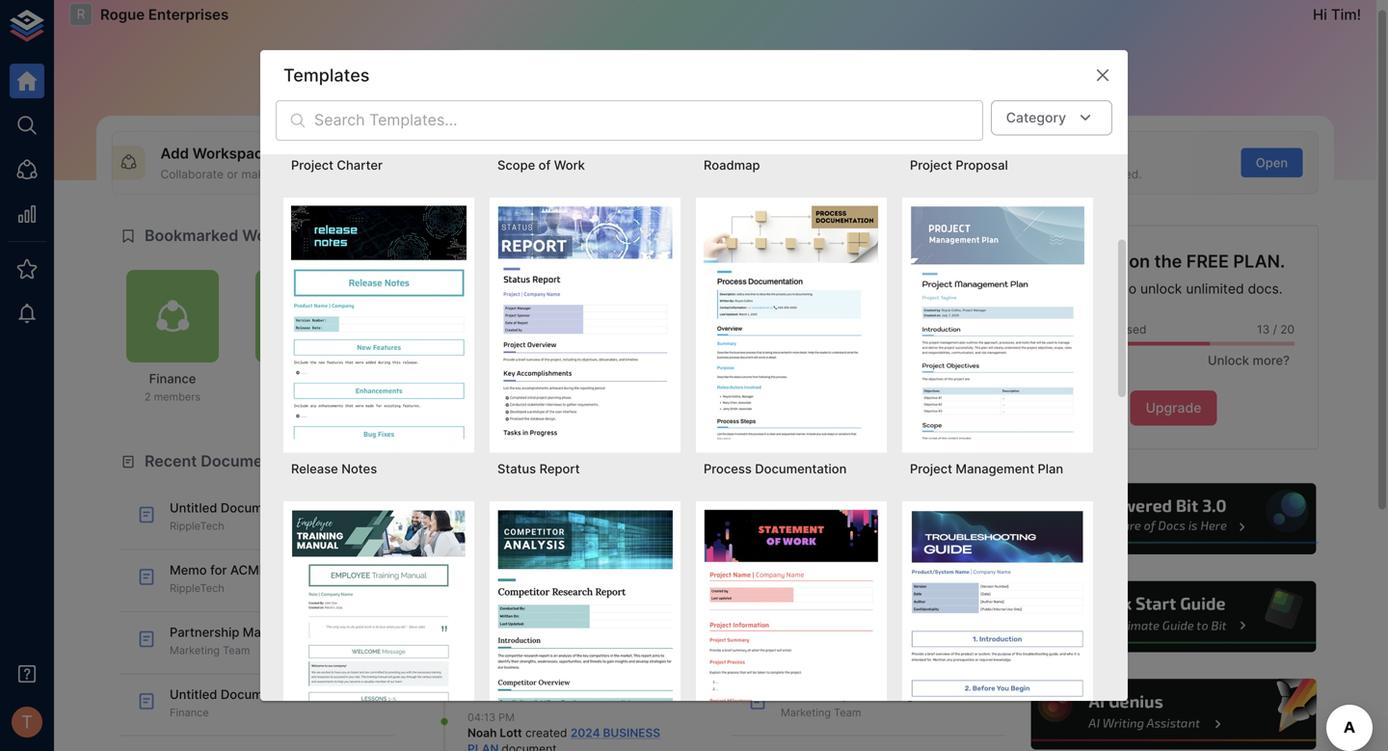 Task type: vqa. For each thing, say whether or not it's contained in the screenshot.
the Burton within 08:31 am tim burton updated rippletech workspace .
yes



Task type: describe. For each thing, give the bounding box(es) containing it.
templates dialog
[[260, 0, 1128, 751]]

0 vertical spatial spaceship
[[856, 563, 918, 578]]

templates
[[284, 64, 370, 86]]

bookmarked
[[145, 226, 239, 245]]

. inside 08:15 am tim burton created untitled document document .
[[523, 631, 526, 645]]

bookmark workspace
[[785, 318, 839, 345]]

08:15
[[468, 600, 495, 613]]

am for updated
[[498, 537, 515, 550]]

upgrade inside you are on the free plan. upgrade to unlock unlimited docs.
[[1065, 281, 1120, 297]]

finance inside untitled document finance
[[170, 706, 209, 719]]

2 help image from the top
[[1029, 579, 1319, 655]]

category button
[[991, 100, 1113, 135]]

0 horizontal spatial spaceship
[[781, 582, 833, 595]]

untitled for untitled document
[[781, 501, 829, 515]]

unlimited
[[1187, 281, 1245, 297]]

1 help image from the top
[[1029, 481, 1319, 558]]

2 inside marketing team 2 members
[[661, 391, 668, 403]]

plan
[[468, 742, 499, 751]]

document for untitled document finance
[[221, 687, 282, 702]]

2024 business plan
[[468, 726, 661, 751]]

project proposal
[[910, 158, 1009, 173]]

doc
[[673, 167, 693, 181]]

work
[[554, 158, 585, 173]]

you
[[1063, 251, 1094, 272]]

report
[[540, 461, 580, 476]]

unlock more?
[[1208, 353, 1290, 368]]

on
[[1130, 251, 1151, 272]]

rippletech down untitled document
[[781, 520, 836, 533]]

spaceship project
[[781, 582, 872, 595]]

2024 inside 2024 business plan
[[571, 726, 600, 740]]

plan for project management plan
[[1038, 461, 1064, 476]]

memo for acme rippletech
[[170, 563, 267, 595]]

marketing team for partnership
[[781, 706, 862, 719]]

burton for workspace
[[492, 552, 530, 566]]

status
[[498, 461, 536, 476]]

bookmark workspace button
[[766, 270, 858, 363]]

hi
[[1314, 6, 1328, 23]]

create inside 'button'
[[845, 155, 885, 170]]

rogue
[[100, 6, 145, 23]]

you are on the free plan. upgrade to unlock unlimited docs.
[[1063, 251, 1286, 297]]

plan.
[[1234, 251, 1286, 272]]

untitled document link
[[578, 615, 683, 629]]

team down partnership marketing plan at bottom
[[834, 706, 862, 719]]

today
[[437, 497, 473, 512]]

. inside 08:31 am tim burton updated rippletech workspace .
[[527, 568, 530, 582]]

tim for rippletech
[[468, 552, 489, 566]]

open button
[[1242, 148, 1303, 178]]

2 inside finance 2 members
[[144, 391, 151, 403]]

recently
[[756, 452, 822, 471]]

08:31 am tim burton updated rippletech workspace .
[[468, 537, 643, 582]]

building
[[781, 563, 829, 578]]

08:15 am tim burton created untitled document document .
[[468, 600, 683, 645]]

rippletech inside memo for acme rippletech
[[170, 582, 224, 595]]

document for untitled document
[[832, 501, 894, 515]]

favorited
[[825, 452, 896, 471]]

only for 2024
[[281, 391, 304, 403]]

r
[[77, 6, 85, 22]]

workspace activities
[[450, 452, 608, 471]]

workspace inside bookmark workspace button
[[785, 333, 839, 345]]

untitled for untitled document rippletech
[[170, 501, 217, 515]]

project for project 2024 only me
[[263, 371, 306, 386]]

add button
[[426, 148, 488, 178]]

any
[[608, 167, 628, 181]]

plan for partnership marketing plan marketing team
[[306, 625, 332, 640]]

employee training manual image
[[291, 509, 467, 743]]

are
[[1098, 251, 1125, 272]]

for
[[210, 563, 227, 578]]

release notes image
[[291, 205, 467, 439]]

/
[[1274, 323, 1278, 337]]

project down 'building the spaceship'
[[836, 582, 872, 595]]

bookmarked workspaces
[[145, 226, 335, 245]]

proposal
[[956, 158, 1009, 173]]

building the spaceship
[[781, 563, 918, 578]]

3 help image from the top
[[1029, 676, 1319, 751]]

partnership for partnership marketing plan marketing team
[[170, 625, 240, 640]]

members inside marketing team 2 members
[[671, 391, 718, 403]]

document inside 08:15 am tim burton created untitled document document .
[[626, 615, 683, 629]]

launch
[[832, 625, 876, 640]]

project 4 only me
[[404, 371, 458, 403]]

workspace inside 08:31 am tim burton updated rippletech workspace .
[[468, 568, 527, 582]]

recent
[[145, 452, 197, 471]]

marketing team 2 members
[[641, 371, 738, 403]]

used
[[1119, 323, 1147, 337]]

recently favorited
[[756, 452, 896, 471]]

workspace inside add workspace collaborate or make it private.
[[193, 145, 271, 162]]

make
[[241, 167, 271, 181]]

created inside 08:15 am tim burton created untitled document document .
[[533, 615, 575, 629]]

1 horizontal spatial documents
[[1053, 323, 1115, 337]]

get
[[1075, 167, 1093, 181]]

add for add
[[445, 155, 469, 170]]

create up any
[[568, 145, 615, 162]]

private.
[[284, 167, 325, 181]]

scope of work
[[498, 158, 585, 173]]

0 horizontal spatial documents
[[201, 452, 286, 471]]

13 / 20
[[1258, 323, 1295, 337]]

0 vertical spatial tim
[[1332, 6, 1358, 23]]

!
[[1358, 6, 1362, 23]]

t
[[21, 712, 33, 733]]

hi tim !
[[1314, 6, 1362, 23]]

documents used
[[1053, 323, 1147, 337]]

roadmap
[[704, 158, 761, 173]]

untitled document finance
[[170, 687, 282, 719]]

rogue enterprises
[[100, 6, 229, 23]]

product launch marketing plan
[[781, 625, 968, 640]]

4
[[450, 371, 458, 386]]

recent documents
[[145, 452, 286, 471]]

docs.
[[1249, 281, 1283, 297]]

project 2024 only me
[[263, 371, 340, 403]]

troubleshooting guide image
[[910, 509, 1086, 743]]

create inside the template gallery create faster and get inspired.
[[976, 167, 1013, 181]]

statement of work image
[[704, 509, 880, 743]]

rippletech only me
[[527, 371, 593, 403]]

wiki.
[[711, 167, 736, 181]]

team inside partnership marketing plan marketing team
[[223, 644, 250, 657]]

2024 inside project 2024 only me
[[309, 371, 340, 386]]

enterprises
[[148, 6, 229, 23]]

1 vertical spatial the
[[833, 563, 852, 578]]

it
[[274, 167, 281, 181]]

yesterday
[[437, 670, 497, 685]]



Task type: locate. For each thing, give the bounding box(es) containing it.
project for project proposal
[[910, 158, 953, 173]]

memo
[[170, 563, 207, 578]]

marketing team down partnership marketing plan at bottom
[[781, 706, 862, 719]]

burton inside 08:31 am tim burton updated rippletech workspace .
[[492, 552, 530, 566]]

team up untitled document finance on the left bottom of page
[[223, 644, 250, 657]]

13
[[1258, 323, 1270, 337]]

am right 08:31
[[498, 537, 515, 550]]

category
[[1007, 109, 1067, 126]]

Search Templates... text field
[[314, 100, 983, 141]]

2 am from the top
[[498, 600, 515, 613]]

0 vertical spatial 2024
[[309, 371, 340, 386]]

2 only from the left
[[411, 391, 433, 403]]

0 vertical spatial marketing team
[[781, 644, 862, 657]]

management
[[956, 461, 1035, 476]]

burton inside 08:15 am tim burton created untitled document document .
[[492, 615, 530, 629]]

document for untitled document rippletech
[[221, 501, 282, 515]]

0 horizontal spatial workspace
[[193, 145, 271, 162]]

add workspace collaborate or make it private.
[[161, 145, 325, 181]]

process documentation
[[704, 461, 847, 476]]

1 vertical spatial .
[[523, 631, 526, 645]]

plan
[[1038, 461, 1064, 476], [306, 625, 332, 640], [942, 625, 968, 640], [918, 687, 944, 702]]

rippletech link
[[582, 552, 643, 566]]

2 vertical spatial help image
[[1029, 676, 1319, 751]]

document for create document create any type of doc or wiki.
[[619, 145, 691, 162]]

04:13
[[468, 711, 496, 724]]

rippletech up memo
[[170, 520, 224, 533]]

type
[[631, 167, 655, 181]]

1 vertical spatial am
[[498, 600, 515, 613]]

.
[[527, 568, 530, 582], [523, 631, 526, 645]]

document down recent documents
[[221, 501, 282, 515]]

0 horizontal spatial only
[[281, 391, 304, 403]]

0 horizontal spatial upgrade
[[1065, 281, 1120, 297]]

template gallery create faster and get inspired.
[[976, 145, 1142, 181]]

process
[[704, 461, 752, 476]]

me inside project 2024 only me
[[307, 391, 322, 403]]

0 vertical spatial help image
[[1029, 481, 1319, 558]]

release notes
[[291, 461, 377, 476]]

2 marketing team from the top
[[781, 706, 862, 719]]

am inside 08:31 am tim burton updated rippletech workspace .
[[498, 537, 515, 550]]

untitled down rippletech link on the bottom left
[[578, 615, 623, 629]]

created right lott
[[526, 726, 568, 740]]

add left scope
[[445, 155, 469, 170]]

20
[[1281, 323, 1295, 337]]

partnership
[[170, 625, 240, 640], [781, 687, 851, 702]]

gallery
[[1044, 145, 1094, 162]]

the inside you are on the free plan. upgrade to unlock unlimited docs.
[[1155, 251, 1183, 272]]

me for 4
[[436, 391, 452, 403]]

1 vertical spatial burton
[[492, 615, 530, 629]]

and
[[1051, 167, 1071, 181]]

0 vertical spatial workspace
[[785, 333, 839, 345]]

2 2 from the left
[[661, 391, 668, 403]]

document
[[468, 631, 523, 645]]

1 vertical spatial 2024
[[571, 726, 600, 740]]

plan inside the templates dialog
[[1038, 461, 1064, 476]]

untitled inside 08:15 am tim burton created untitled document document .
[[578, 615, 623, 629]]

documents
[[1053, 323, 1115, 337], [201, 452, 286, 471]]

0 horizontal spatial the
[[833, 563, 852, 578]]

burton down 08:31
[[492, 552, 530, 566]]

2 vertical spatial tim
[[468, 615, 489, 629]]

1 vertical spatial finance
[[170, 706, 209, 719]]

spaceship up "spaceship project"
[[856, 563, 918, 578]]

1 marketing team from the top
[[781, 644, 862, 657]]

project for project 4 only me
[[404, 371, 447, 386]]

tim for untitled
[[468, 615, 489, 629]]

add for add workspace collaborate or make it private.
[[161, 145, 189, 162]]

project management plan image
[[910, 205, 1086, 439]]

of inside the templates dialog
[[539, 158, 551, 173]]

am right 08:15
[[498, 600, 515, 613]]

1 vertical spatial workspace
[[450, 452, 534, 471]]

3 me from the left
[[565, 391, 581, 403]]

0 horizontal spatial members
[[154, 391, 201, 403]]

0 vertical spatial burton
[[492, 552, 530, 566]]

2024 up release notes
[[309, 371, 340, 386]]

1 vertical spatial help image
[[1029, 579, 1319, 655]]

tim right hi
[[1332, 6, 1358, 23]]

2 members from the left
[[671, 391, 718, 403]]

1 only from the left
[[281, 391, 304, 403]]

create button
[[834, 148, 896, 178]]

upgrade down "you"
[[1065, 281, 1120, 297]]

document down partnership marketing plan marketing team
[[221, 687, 282, 702]]

1 horizontal spatial or
[[697, 167, 708, 181]]

of
[[539, 158, 551, 173], [659, 167, 670, 181]]

lott
[[500, 726, 522, 740]]

inspired.
[[1096, 167, 1142, 181]]

project for project management plan
[[910, 461, 953, 476]]

workspace down bookmark
[[785, 333, 839, 345]]

collaborate
[[161, 167, 224, 181]]

1 vertical spatial upgrade
[[1146, 400, 1202, 416]]

document inside untitled document rippletech
[[221, 501, 282, 515]]

to
[[1124, 281, 1137, 297]]

me
[[307, 391, 322, 403], [436, 391, 452, 403], [565, 391, 581, 403]]

upgrade inside button
[[1146, 400, 1202, 416]]

1 horizontal spatial only
[[411, 391, 433, 403]]

workspace up 08:15
[[468, 568, 527, 582]]

project for project charter
[[291, 158, 334, 173]]

only inside project 4 only me
[[411, 391, 433, 403]]

1 burton from the top
[[492, 552, 530, 566]]

1 vertical spatial spaceship
[[781, 582, 833, 595]]

partnership for partnership marketing plan
[[781, 687, 851, 702]]

0 vertical spatial workspace
[[193, 145, 271, 162]]

process documentation image
[[704, 205, 880, 439]]

0 horizontal spatial of
[[539, 158, 551, 173]]

create down template
[[976, 167, 1013, 181]]

members up recent
[[154, 391, 201, 403]]

upgrade down unlock more? button
[[1146, 400, 1202, 416]]

1 horizontal spatial 2
[[661, 391, 668, 403]]

1 vertical spatial created
[[526, 726, 568, 740]]

of left work
[[539, 158, 551, 173]]

2 or from the left
[[697, 167, 708, 181]]

workspace up today
[[450, 452, 534, 471]]

activities
[[538, 452, 608, 471]]

project left proposal
[[910, 158, 953, 173]]

0 horizontal spatial workspace
[[468, 568, 527, 582]]

me for 2024
[[307, 391, 322, 403]]

the up the 'unlock'
[[1155, 251, 1183, 272]]

competitor research report image
[[498, 509, 673, 743]]

finance down partnership marketing plan marketing team
[[170, 706, 209, 719]]

1 or from the left
[[227, 167, 238, 181]]

1 horizontal spatial workspace
[[450, 452, 534, 471]]

me down 4
[[436, 391, 452, 403]]

1 horizontal spatial members
[[671, 391, 718, 403]]

status report image
[[498, 205, 673, 439]]

2024 left business
[[571, 726, 600, 740]]

1 horizontal spatial me
[[436, 391, 452, 403]]

1 horizontal spatial partnership
[[781, 687, 851, 702]]

add inside add workspace collaborate or make it private.
[[161, 145, 189, 162]]

1 horizontal spatial upgrade
[[1146, 400, 1202, 416]]

2024
[[309, 371, 340, 386], [571, 726, 600, 740]]

product
[[781, 625, 828, 640]]

create document create any type of doc or wiki.
[[568, 145, 736, 181]]

1 me from the left
[[307, 391, 322, 403]]

0 horizontal spatial or
[[227, 167, 238, 181]]

untitled for untitled document finance
[[170, 687, 217, 702]]

1 horizontal spatial of
[[659, 167, 670, 181]]

the up "spaceship project"
[[833, 563, 852, 578]]

only inside project 2024 only me
[[281, 391, 304, 403]]

partnership inside partnership marketing plan marketing team
[[170, 625, 240, 640]]

marketing team
[[781, 644, 862, 657], [781, 706, 862, 719]]

project inside project 4 only me
[[404, 371, 447, 386]]

1 2 from the left
[[144, 391, 151, 403]]

tim down 08:15
[[468, 615, 489, 629]]

the
[[1155, 251, 1183, 272], [833, 563, 852, 578]]

project up the release
[[263, 371, 306, 386]]

upgrade button
[[1131, 391, 1218, 426]]

untitled document
[[781, 501, 894, 515]]

free
[[1187, 251, 1230, 272]]

members up process
[[671, 391, 718, 403]]

upgrade
[[1065, 281, 1120, 297], [1146, 400, 1202, 416]]

workspace
[[193, 145, 271, 162], [450, 452, 534, 471]]

1 vertical spatial tim
[[468, 552, 489, 566]]

2 burton from the top
[[492, 615, 530, 629]]

only inside rippletech only me
[[540, 391, 562, 403]]

partnership down product
[[781, 687, 851, 702]]

1 horizontal spatial 2024
[[571, 726, 600, 740]]

rippletech down memo
[[170, 582, 224, 595]]

add up collaborate
[[161, 145, 189, 162]]

1 horizontal spatial workspace
[[785, 333, 839, 345]]

create left project proposal at the top of the page
[[845, 155, 885, 170]]

team
[[705, 371, 738, 386], [223, 644, 250, 657], [834, 644, 862, 657], [834, 706, 862, 719]]

0 horizontal spatial 2
[[144, 391, 151, 403]]

1 vertical spatial documents
[[201, 452, 286, 471]]

0 vertical spatial upgrade
[[1065, 281, 1120, 297]]

business
[[603, 726, 661, 740]]

0 vertical spatial the
[[1155, 251, 1183, 272]]

tim inside 08:15 am tim burton created untitled document document .
[[468, 615, 489, 629]]

burton for document
[[492, 615, 530, 629]]

project inside project 2024 only me
[[263, 371, 306, 386]]

0 horizontal spatial partnership
[[170, 625, 240, 640]]

1 vertical spatial marketing team
[[781, 706, 862, 719]]

3 only from the left
[[540, 391, 562, 403]]

acme
[[230, 563, 267, 578]]

rippletech right updated
[[582, 552, 643, 566]]

plan inside partnership marketing plan marketing team
[[306, 625, 332, 640]]

unlock
[[1141, 281, 1183, 297]]

of left doc
[[659, 167, 670, 181]]

notes
[[342, 461, 377, 476]]

release
[[291, 461, 338, 476]]

me inside project 4 only me
[[436, 391, 452, 403]]

me up the release
[[307, 391, 322, 403]]

marketing team for product
[[781, 644, 862, 657]]

0 horizontal spatial add
[[161, 145, 189, 162]]

document down rippletech link on the bottom left
[[626, 615, 683, 629]]

1 horizontal spatial add
[[445, 155, 469, 170]]

document inside create document create any type of doc or wiki.
[[619, 145, 691, 162]]

team inside marketing team 2 members
[[705, 371, 738, 386]]

untitled
[[170, 501, 217, 515], [781, 501, 829, 515], [578, 615, 623, 629], [170, 687, 217, 702]]

0 vertical spatial partnership
[[170, 625, 240, 640]]

untitled down partnership marketing plan marketing team
[[170, 687, 217, 702]]

0 vertical spatial documents
[[1053, 323, 1115, 337]]

more?
[[1253, 353, 1290, 368]]

me inside rippletech only me
[[565, 391, 581, 403]]

me up the activities
[[565, 391, 581, 403]]

1 members from the left
[[154, 391, 201, 403]]

scope
[[498, 158, 535, 173]]

finance up recent
[[149, 371, 196, 386]]

2 me from the left
[[436, 391, 452, 403]]

noah
[[468, 726, 497, 740]]

untitled inside untitled document rippletech
[[170, 501, 217, 515]]

1 vertical spatial workspace
[[468, 568, 527, 582]]

tim inside 08:31 am tim burton updated rippletech workspace .
[[468, 552, 489, 566]]

untitled document rippletech
[[170, 501, 282, 533]]

members inside finance 2 members
[[154, 391, 201, 403]]

partnership marketing plan
[[781, 687, 944, 702]]

documents left used
[[1053, 323, 1115, 337]]

add
[[161, 145, 189, 162], [445, 155, 469, 170]]

team down launch on the right
[[834, 644, 862, 657]]

0 horizontal spatial me
[[307, 391, 322, 403]]

or inside create document create any type of doc or wiki.
[[697, 167, 708, 181]]

add inside button
[[445, 155, 469, 170]]

plan for partnership marketing plan
[[918, 687, 944, 702]]

or right doc
[[697, 167, 708, 181]]

rippletech
[[527, 371, 593, 386], [170, 520, 224, 533], [781, 520, 836, 533], [582, 552, 643, 566], [170, 582, 224, 595]]

only for 4
[[411, 391, 433, 403]]

am for created
[[498, 600, 515, 613]]

rippletech up the activities
[[527, 371, 593, 386]]

only
[[281, 391, 304, 403], [411, 391, 433, 403], [540, 391, 562, 403]]

am inside 08:15 am tim burton created untitled document document .
[[498, 600, 515, 613]]

rippletech inside untitled document rippletech
[[170, 520, 224, 533]]

0 horizontal spatial .
[[523, 631, 526, 645]]

2 horizontal spatial me
[[565, 391, 581, 403]]

2 horizontal spatial only
[[540, 391, 562, 403]]

or inside add workspace collaborate or make it private.
[[227, 167, 238, 181]]

partnership marketing plan marketing team
[[170, 625, 332, 657]]

of inside create document create any type of doc or wiki.
[[659, 167, 670, 181]]

finance 2 members
[[144, 371, 201, 403]]

0 horizontal spatial 2024
[[309, 371, 340, 386]]

or left make
[[227, 167, 238, 181]]

marketing team down product
[[781, 644, 862, 657]]

burton up document
[[492, 615, 530, 629]]

document down favorited at right
[[832, 501, 894, 515]]

unlock more? button
[[1198, 346, 1295, 375]]

noah lott created
[[468, 726, 571, 740]]

0 vertical spatial am
[[498, 537, 515, 550]]

burton
[[492, 552, 530, 566], [492, 615, 530, 629]]

1 horizontal spatial spaceship
[[856, 563, 918, 578]]

marketing inside marketing team 2 members
[[641, 371, 702, 386]]

create
[[568, 145, 615, 162], [845, 155, 885, 170], [568, 167, 605, 181], [976, 167, 1013, 181]]

1 horizontal spatial the
[[1155, 251, 1183, 272]]

0 vertical spatial finance
[[149, 371, 196, 386]]

2024 business plan link
[[468, 726, 661, 751]]

1 am from the top
[[498, 537, 515, 550]]

document up type
[[619, 145, 691, 162]]

untitled down documentation
[[781, 501, 829, 515]]

1 vertical spatial partnership
[[781, 687, 851, 702]]

create left any
[[568, 167, 605, 181]]

created down 08:31 am tim burton updated rippletech workspace .
[[533, 615, 575, 629]]

workspace up make
[[193, 145, 271, 162]]

04:13 pm
[[468, 711, 515, 724]]

rippletech inside 08:31 am tim burton updated rippletech workspace .
[[582, 552, 643, 566]]

faster
[[1016, 167, 1048, 181]]

team up process
[[705, 371, 738, 386]]

project left management
[[910, 461, 953, 476]]

2
[[144, 391, 151, 403], [661, 391, 668, 403]]

0 vertical spatial .
[[527, 568, 530, 582]]

members
[[154, 391, 201, 403], [671, 391, 718, 403]]

tim down 08:31
[[468, 552, 489, 566]]

project left 4
[[404, 371, 447, 386]]

partnership down memo for acme rippletech
[[170, 625, 240, 640]]

project management plan
[[910, 461, 1064, 476]]

spaceship down building
[[781, 582, 833, 595]]

or
[[227, 167, 238, 181], [697, 167, 708, 181]]

project right it
[[291, 158, 334, 173]]

workspace
[[785, 333, 839, 345], [468, 568, 527, 582]]

finance inside finance 2 members
[[149, 371, 196, 386]]

document inside untitled document finance
[[221, 687, 282, 702]]

documents up untitled document rippletech
[[201, 452, 286, 471]]

untitled inside untitled document finance
[[170, 687, 217, 702]]

untitled down recent documents
[[170, 501, 217, 515]]

0 vertical spatial created
[[533, 615, 575, 629]]

created
[[533, 615, 575, 629], [526, 726, 568, 740]]

bookmark
[[787, 318, 837, 330]]

help image
[[1029, 481, 1319, 558], [1029, 579, 1319, 655], [1029, 676, 1319, 751]]

finance
[[149, 371, 196, 386], [170, 706, 209, 719]]

1 horizontal spatial .
[[527, 568, 530, 582]]



